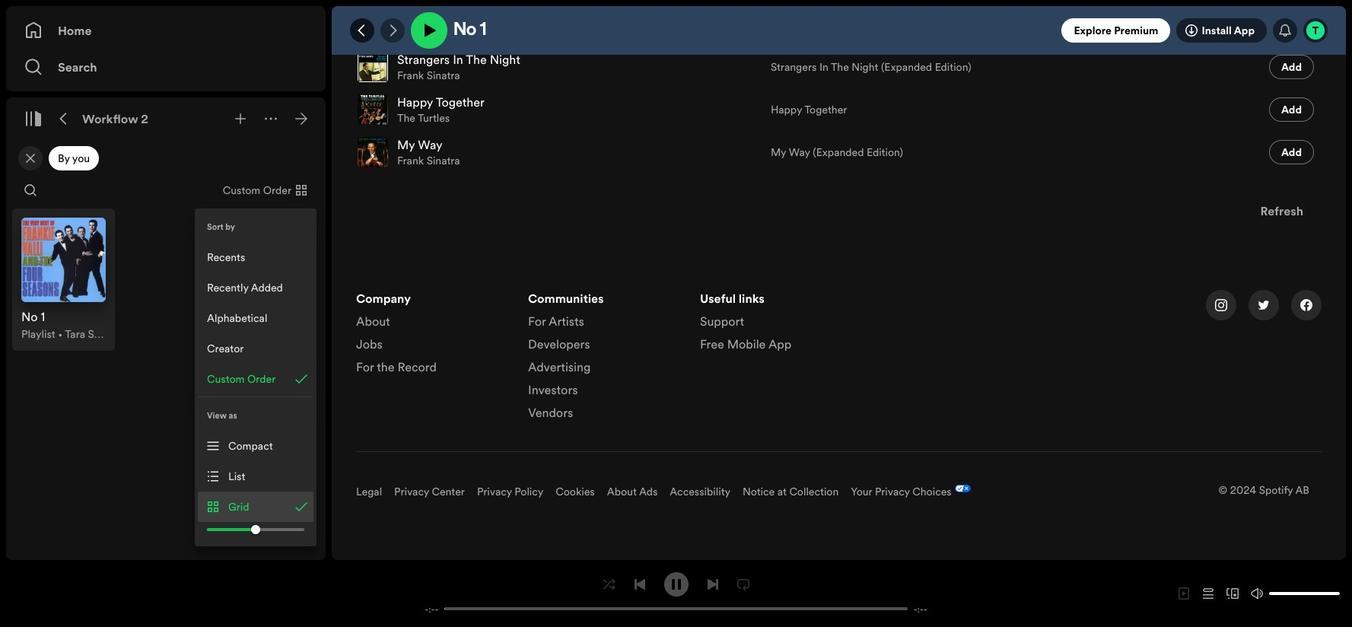 Task type: vqa. For each thing, say whether or not it's contained in the screenshot.
recently
yes



Task type: locate. For each thing, give the bounding box(es) containing it.
happy inside happy together the turtles
[[397, 94, 433, 110]]

1 vertical spatial for
[[356, 359, 374, 375]]

workflow 2 button
[[79, 107, 152, 131]]

my down the turtles link
[[397, 136, 415, 153]]

row
[[12, 209, 115, 351]]

frank sinatra link for my
[[397, 153, 460, 168]]

2
[[141, 110, 149, 127]]

the inside my girl the temptations
[[397, 25, 416, 40]]

happy together link up my way (expanded edition) link
[[771, 102, 848, 117]]

3 add from the top
[[1282, 145, 1303, 160]]

grid
[[228, 499, 249, 515]]

happy for happy together
[[771, 102, 803, 117]]

install app link
[[1177, 18, 1268, 43]]

custom
[[223, 183, 261, 198], [207, 372, 245, 387]]

company about jobs for the record
[[356, 290, 437, 375]]

clear filters image
[[24, 152, 37, 164]]

center
[[432, 484, 465, 499]]

1 vertical spatial add button
[[1270, 97, 1315, 122]]

0 horizontal spatial about
[[356, 313, 390, 330]]

the
[[397, 25, 416, 40], [466, 51, 487, 68], [831, 59, 850, 75], [397, 110, 416, 126]]

1 horizontal spatial :-
[[918, 603, 924, 616]]

0 horizontal spatial for
[[356, 359, 374, 375]]

1 horizontal spatial together
[[805, 102, 848, 117]]

notice at collection link
[[743, 484, 839, 499]]

By you checkbox
[[49, 146, 99, 171]]

2 horizontal spatial list
[[700, 290, 854, 359]]

0 vertical spatial frank
[[397, 68, 424, 83]]

my girl link
[[397, 8, 438, 25]]

next image
[[707, 578, 719, 590]]

useful links support free mobile app
[[700, 290, 792, 353]]

1 horizontal spatial -:--
[[914, 603, 928, 616]]

1 frank sinatra link from the top
[[397, 68, 460, 83]]

0 vertical spatial add
[[1282, 59, 1303, 75]]

1 vertical spatial (expanded
[[813, 145, 865, 160]]

1 vertical spatial custom order
[[207, 372, 276, 387]]

1 vertical spatial about
[[607, 484, 637, 499]]

strangers for strangers in the night (expanded edition)
[[771, 59, 817, 75]]

group containing playlist
[[12, 209, 115, 351]]

0 vertical spatial (expanded
[[882, 59, 933, 75]]

alphabetical button
[[198, 303, 314, 333]]

1 horizontal spatial night
[[852, 59, 879, 75]]

in for strangers in the night (expanded edition)
[[820, 59, 829, 75]]

0 vertical spatial custom
[[223, 183, 261, 198]]

0 horizontal spatial way
[[418, 136, 443, 153]]

add
[[1282, 59, 1303, 75], [1282, 102, 1303, 117], [1282, 145, 1303, 160]]

1 vertical spatial frank
[[397, 153, 424, 168]]

2 - from the left
[[435, 603, 439, 616]]

about left ads on the left bottom
[[607, 484, 637, 499]]

2 frank from the top
[[397, 153, 424, 168]]

1 -:-- from the left
[[425, 603, 439, 616]]

frank sinatra link down the turtles link
[[397, 153, 460, 168]]

so many steves: afternoons with steve martin | audiobook on spotify element
[[332, 0, 1347, 536]]

strangers
[[397, 51, 450, 68], [771, 59, 817, 75]]

at
[[778, 484, 787, 499]]

install
[[1203, 23, 1233, 38]]

0 vertical spatial order
[[263, 183, 292, 198]]

strangers in the night cell
[[358, 46, 759, 88]]

list
[[356, 290, 510, 381], [528, 290, 682, 427], [700, 290, 854, 359]]

2 horizontal spatial privacy
[[876, 484, 910, 499]]

0 horizontal spatial in
[[453, 51, 463, 68]]

0 vertical spatial for
[[528, 313, 546, 330]]

way down happy together
[[789, 145, 811, 160]]

custom order
[[223, 183, 292, 198], [207, 372, 276, 387]]

advertising link
[[528, 359, 591, 381]]

0 horizontal spatial privacy
[[394, 484, 429, 499]]

developers link
[[528, 336, 591, 359]]

the for my girl
[[397, 25, 416, 40]]

order inside field
[[263, 183, 292, 198]]

the for strangers in the night
[[466, 51, 487, 68]]

the left "girl"
[[397, 25, 416, 40]]

0 vertical spatial custom order
[[223, 183, 292, 198]]

the for happy together
[[397, 110, 416, 126]]

instagram image
[[1216, 299, 1228, 311]]

refresh
[[1261, 203, 1304, 219]]

strangers up happy together
[[771, 59, 817, 75]]

3 add button from the top
[[1270, 140, 1315, 164]]

custom order up by at the left of the page
[[223, 183, 292, 198]]

frank sinatra link up happy together the turtles
[[397, 68, 460, 83]]

:-
[[429, 603, 435, 616], [918, 603, 924, 616]]

1 vertical spatial frank sinatra link
[[397, 153, 460, 168]]

add button for happy together
[[1270, 97, 1315, 122]]

custom order inside button
[[207, 372, 276, 387]]

0 horizontal spatial edition)
[[867, 145, 904, 160]]

app inside "link"
[[1235, 23, 1256, 38]]

sinatra
[[427, 68, 460, 83], [427, 153, 460, 168]]

night
[[490, 51, 521, 68], [852, 59, 879, 75]]

way down turtles
[[418, 136, 443, 153]]

happy up my way (expanded edition)
[[771, 102, 803, 117]]

policy
[[515, 484, 544, 499]]

ab
[[1296, 483, 1310, 498]]

refresh button
[[1237, 193, 1329, 229]]

custom down the creator
[[207, 372, 245, 387]]

0 horizontal spatial list
[[356, 290, 510, 381]]

1 horizontal spatial happy
[[771, 102, 803, 117]]

go forward image
[[387, 24, 399, 37]]

1 horizontal spatial privacy
[[477, 484, 512, 499]]

happy together cell
[[358, 89, 759, 130]]

2 add from the top
[[1282, 102, 1303, 117]]

add for my way
[[1282, 145, 1303, 160]]

0 horizontal spatial happy
[[397, 94, 433, 110]]

frank down the turtles link
[[397, 153, 424, 168]]

view
[[207, 410, 227, 421]]

0 horizontal spatial app
[[769, 336, 792, 353]]

about ads
[[607, 484, 658, 499]]

edition)
[[935, 59, 972, 75], [867, 145, 904, 160]]

group
[[12, 209, 115, 351]]

workflow 2
[[82, 110, 149, 127]]

the down "no 1" at top
[[466, 51, 487, 68]]

accessibility
[[670, 484, 731, 499]]

3 privacy from the left
[[876, 484, 910, 499]]

1 horizontal spatial app
[[1235, 23, 1256, 38]]

my down happy together
[[771, 145, 787, 160]]

turtles
[[418, 110, 450, 126]]

2 sinatra from the top
[[427, 153, 460, 168]]

happy together the turtles
[[397, 94, 485, 126]]

custom for custom order field on the left
[[223, 183, 261, 198]]

privacy right your at the bottom of the page
[[876, 484, 910, 499]]

free mobile app link
[[700, 336, 792, 359]]

mobile
[[728, 336, 766, 353]]

about up jobs
[[356, 313, 390, 330]]

together
[[436, 94, 485, 110], [805, 102, 848, 117]]

2 vertical spatial add
[[1282, 145, 1303, 160]]

together for happy together
[[805, 102, 848, 117]]

temptations
[[418, 25, 477, 40]]

my girl the temptations
[[397, 8, 477, 40]]

order up recents button
[[263, 183, 292, 198]]

my way cell
[[358, 132, 759, 173]]

creator
[[207, 341, 244, 356]]

disable repeat image
[[737, 578, 750, 590]]

free
[[700, 336, 725, 353]]

view as menu
[[158, 397, 317, 547]]

the turtles link
[[397, 110, 450, 126]]

privacy left policy
[[477, 484, 512, 499]]

custom order down creator button
[[207, 372, 276, 387]]

by
[[58, 151, 70, 166]]

strangers in the night frank sinatra
[[397, 51, 521, 83]]

add for happy together
[[1282, 102, 1303, 117]]

in down top bar and user menu element
[[820, 59, 829, 75]]

2 frank sinatra link from the top
[[397, 153, 460, 168]]

1 horizontal spatial way
[[789, 145, 811, 160]]

2 list from the left
[[528, 290, 682, 427]]

twitter image
[[1259, 299, 1271, 311]]

legal
[[356, 484, 382, 499]]

investors link
[[528, 381, 578, 404]]

4 - from the left
[[924, 603, 928, 616]]

my left "girl"
[[397, 8, 415, 25]]

together inside happy together the turtles
[[436, 94, 485, 110]]

0 vertical spatial add button
[[1270, 55, 1315, 79]]

spotify
[[1260, 483, 1294, 498]]

3 - from the left
[[914, 603, 918, 616]]

app inside useful links support free mobile app
[[769, 336, 792, 353]]

together up my way (expanded edition) link
[[805, 102, 848, 117]]

sort
[[207, 221, 224, 233]]

1 vertical spatial app
[[769, 336, 792, 353]]

3 list from the left
[[700, 290, 854, 359]]

1 horizontal spatial in
[[820, 59, 829, 75]]

1 add button from the top
[[1270, 55, 1315, 79]]

playlist
[[21, 326, 55, 342]]

privacy center
[[394, 484, 465, 499]]

happy for happy together the turtles
[[397, 94, 433, 110]]

go back image
[[356, 24, 369, 37]]

t button
[[1304, 18, 1329, 43]]

1 horizontal spatial strangers
[[771, 59, 817, 75]]

custom for custom order button
[[207, 372, 245, 387]]

sort by
[[207, 221, 235, 233]]

the left turtles
[[397, 110, 416, 126]]

company
[[356, 290, 411, 307]]

for left "the"
[[356, 359, 374, 375]]

my inside my way frank sinatra
[[397, 136, 415, 153]]

in down temptations
[[453, 51, 463, 68]]

1 vertical spatial add
[[1282, 102, 1303, 117]]

legal link
[[356, 484, 382, 499]]

sinatra inside my way frank sinatra
[[427, 153, 460, 168]]

for inside communities for artists developers advertising investors vendors
[[528, 313, 546, 330]]

order for custom order field on the left
[[263, 183, 292, 198]]

custom inside button
[[207, 372, 245, 387]]

your privacy choices
[[851, 484, 952, 499]]

0 vertical spatial app
[[1235, 23, 1256, 38]]

0 horizontal spatial -:--
[[425, 603, 439, 616]]

about
[[356, 313, 390, 330], [607, 484, 637, 499]]

1 vertical spatial order
[[247, 372, 276, 387]]

search
[[58, 59, 97, 75]]

no 1
[[454, 21, 487, 40]]

1 privacy from the left
[[394, 484, 429, 499]]

strangers down the temptations link
[[397, 51, 450, 68]]

sinatra inside strangers in the night frank sinatra
[[427, 68, 460, 83]]

together for happy together the turtles
[[436, 94, 485, 110]]

1 sinatra from the top
[[427, 68, 460, 83]]

frank up the turtles link
[[397, 68, 424, 83]]

sinatra down turtles
[[427, 153, 460, 168]]

sort by menu
[[195, 209, 317, 397]]

happy together
[[771, 102, 848, 117]]

0 horizontal spatial strangers
[[397, 51, 450, 68]]

1 vertical spatial sinatra
[[427, 153, 460, 168]]

1 vertical spatial custom
[[207, 372, 245, 387]]

creator button
[[198, 333, 314, 364]]

0 horizontal spatial happy together link
[[397, 94, 485, 110]]

the
[[377, 359, 395, 375]]

links
[[739, 290, 765, 307]]

happy up my way link
[[397, 94, 433, 110]]

0 horizontal spatial together
[[436, 94, 485, 110]]

0 vertical spatial frank sinatra link
[[397, 68, 460, 83]]

for left artists
[[528, 313, 546, 330]]

1 horizontal spatial happy together link
[[771, 102, 848, 117]]

developers
[[528, 336, 591, 353]]

order inside button
[[247, 372, 276, 387]]

night inside strangers in the night frank sinatra
[[490, 51, 521, 68]]

0 horizontal spatial :-
[[429, 603, 435, 616]]

about inside 'company about jobs for the record'
[[356, 313, 390, 330]]

the inside happy together the turtles
[[397, 110, 416, 126]]

0 vertical spatial sinatra
[[427, 68, 460, 83]]

0 vertical spatial about
[[356, 313, 390, 330]]

custom order inside field
[[223, 183, 292, 198]]

workflow
[[82, 110, 138, 127]]

cell
[[771, 4, 1010, 45], [1022, 4, 1211, 45], [1224, 4, 1315, 45], [1022, 46, 1211, 88]]

None search field
[[18, 178, 43, 203]]

by you
[[58, 151, 90, 166]]

what's new image
[[1280, 24, 1292, 37]]

1 horizontal spatial for
[[528, 313, 546, 330]]

my inside my girl the temptations
[[397, 8, 415, 25]]

custom order for custom order field on the left
[[223, 183, 292, 198]]

•
[[58, 326, 63, 342]]

add button
[[1270, 55, 1315, 79], [1270, 97, 1315, 122], [1270, 140, 1315, 164]]

2 add button from the top
[[1270, 97, 1315, 122]]

my
[[397, 8, 415, 25], [397, 136, 415, 153], [771, 145, 787, 160]]

happy together link down strangers in the night frank sinatra
[[397, 94, 485, 110]]

app
[[1235, 23, 1256, 38], [769, 336, 792, 353]]

2 privacy from the left
[[477, 484, 512, 499]]

1 horizontal spatial list
[[528, 290, 682, 427]]

custom order for custom order button
[[207, 372, 276, 387]]

1 :- from the left
[[429, 603, 435, 616]]

app right install
[[1235, 23, 1256, 38]]

row containing playlist
[[12, 209, 115, 351]]

frank
[[397, 68, 424, 83], [397, 153, 424, 168]]

list containing communities
[[528, 290, 682, 427]]

1 list from the left
[[356, 290, 510, 381]]

privacy left center
[[394, 484, 429, 499]]

0 vertical spatial edition)
[[935, 59, 972, 75]]

my for my way
[[397, 136, 415, 153]]

the inside strangers in the night frank sinatra
[[466, 51, 487, 68]]

2 -:-- from the left
[[914, 603, 928, 616]]

custom inside field
[[223, 183, 261, 198]]

frank sinatra link for strangers
[[397, 68, 460, 83]]

strangers inside strangers in the night frank sinatra
[[397, 51, 450, 68]]

1 vertical spatial edition)
[[867, 145, 904, 160]]

1 frank from the top
[[397, 68, 424, 83]]

recents button
[[198, 242, 314, 273]]

together down strangers in the night frank sinatra
[[436, 94, 485, 110]]

app right mobile
[[769, 336, 792, 353]]

way inside my way frank sinatra
[[418, 136, 443, 153]]

in inside strangers in the night frank sinatra
[[453, 51, 463, 68]]

way
[[418, 136, 443, 153], [789, 145, 811, 160]]

2 vertical spatial add button
[[1270, 140, 1315, 164]]

custom up by at the left of the page
[[223, 183, 261, 198]]

0 horizontal spatial night
[[490, 51, 521, 68]]

sinatra up happy together the turtles
[[427, 68, 460, 83]]

jobs link
[[356, 336, 383, 359]]

order down creator button
[[247, 372, 276, 387]]



Task type: describe. For each thing, give the bounding box(es) containing it.
my way (expanded edition) link
[[771, 145, 904, 160]]

my for my girl
[[397, 8, 415, 25]]

in for strangers in the night frank sinatra
[[453, 51, 463, 68]]

t
[[1313, 23, 1320, 38]]

advertising
[[528, 359, 591, 375]]

© 2024 spotify ab
[[1219, 483, 1310, 498]]

explore premium button
[[1062, 18, 1171, 43]]

pause image
[[670, 578, 683, 590]]

way for my way frank sinatra
[[418, 136, 443, 153]]

communities for artists developers advertising investors vendors
[[528, 290, 604, 421]]

by
[[226, 221, 235, 233]]

previous image
[[634, 578, 646, 590]]

none search field inside main element
[[18, 178, 43, 203]]

Disable repeat checkbox
[[731, 572, 756, 597]]

no
[[454, 21, 477, 40]]

install app
[[1203, 23, 1256, 38]]

top bar and user menu element
[[332, 6, 1347, 55]]

my way (expanded edition)
[[771, 145, 904, 160]]

night for strangers in the night (expanded edition)
[[852, 59, 879, 75]]

explore premium
[[1075, 23, 1159, 38]]

notice at collection
[[743, 484, 839, 499]]

privacy policy link
[[477, 484, 544, 499]]

1 - from the left
[[425, 603, 429, 616]]

home
[[58, 22, 92, 39]]

for artists link
[[528, 313, 585, 336]]

playlist •
[[21, 326, 65, 342]]

row inside main element
[[12, 209, 115, 351]]

add button for my way
[[1270, 140, 1315, 164]]

for the record link
[[356, 359, 437, 381]]

main element
[[6, 6, 326, 560]]

list containing useful links
[[700, 290, 854, 359]]

player controls element
[[408, 572, 945, 616]]

investors
[[528, 381, 578, 398]]

grid button
[[198, 492, 314, 522]]

list button
[[198, 461, 314, 492]]

connect to a device image
[[1227, 588, 1240, 600]]

for inside 'company about jobs for the record'
[[356, 359, 374, 375]]

privacy for privacy center
[[394, 484, 429, 499]]

recents
[[207, 250, 245, 265]]

Custom Order, Grid view field
[[211, 178, 317, 203]]

the temptations link
[[397, 25, 477, 40]]

cookies link
[[556, 484, 595, 499]]

strangers in the night (expanded edition) link
[[771, 59, 972, 75]]

way for my way (expanded edition)
[[789, 145, 811, 160]]

compact
[[228, 439, 273, 454]]

recently added button
[[198, 273, 314, 303]]

group inside main element
[[12, 209, 115, 351]]

alphabetical
[[207, 311, 268, 326]]

1 horizontal spatial about
[[607, 484, 637, 499]]

1 horizontal spatial edition)
[[935, 59, 972, 75]]

0 horizontal spatial (expanded
[[813, 145, 865, 160]]

list containing company
[[356, 290, 510, 381]]

recently added
[[207, 280, 283, 295]]

1 horizontal spatial (expanded
[[882, 59, 933, 75]]

recently
[[207, 280, 249, 295]]

facebook image
[[1301, 299, 1313, 311]]

communities
[[528, 290, 604, 307]]

explore
[[1075, 23, 1112, 38]]

frank inside my way frank sinatra
[[397, 153, 424, 168]]

accessibility link
[[670, 484, 731, 499]]

about link
[[356, 313, 390, 336]]

artists
[[549, 313, 585, 330]]

notice
[[743, 484, 775, 499]]

search link
[[24, 52, 308, 82]]

record
[[398, 359, 437, 375]]

happy together link inside cell
[[397, 94, 485, 110]]

privacy policy
[[477, 484, 544, 499]]

ads
[[639, 484, 658, 499]]

strangers in the night (expanded edition)
[[771, 59, 972, 75]]

strangers for strangers in the night frank sinatra
[[397, 51, 450, 68]]

1
[[480, 21, 487, 40]]

useful
[[700, 290, 736, 307]]

about ads link
[[607, 484, 658, 499]]

privacy center link
[[394, 484, 465, 499]]

as
[[229, 410, 237, 421]]

enable shuffle image
[[603, 578, 616, 590]]

night for strangers in the night frank sinatra
[[490, 51, 521, 68]]

strangers in the night link
[[397, 51, 521, 68]]

privacy for privacy policy
[[477, 484, 512, 499]]

added
[[251, 280, 283, 295]]

home link
[[24, 15, 308, 46]]

my girl cell
[[358, 4, 759, 45]]

search in your library image
[[24, 184, 37, 196]]

custom order button
[[198, 364, 314, 394]]

my way frank sinatra
[[397, 136, 460, 168]]

california consumer privacy act (ccpa) opt-out icon image
[[952, 485, 971, 496]]

view as
[[207, 410, 237, 421]]

2 :- from the left
[[918, 603, 924, 616]]

frank inside strangers in the night frank sinatra
[[397, 68, 424, 83]]

support
[[700, 313, 745, 330]]

list
[[228, 469, 245, 484]]

your privacy choices link
[[851, 484, 952, 499]]

my way link
[[397, 136, 443, 153]]

premium
[[1115, 23, 1159, 38]]

vendors
[[528, 404, 573, 421]]

order for custom order button
[[247, 372, 276, 387]]

volume high image
[[1252, 588, 1264, 600]]

your
[[851, 484, 873, 499]]

1 add from the top
[[1282, 59, 1303, 75]]

collection
[[790, 484, 839, 499]]

jobs
[[356, 336, 383, 353]]

the down top bar and user menu element
[[831, 59, 850, 75]]



